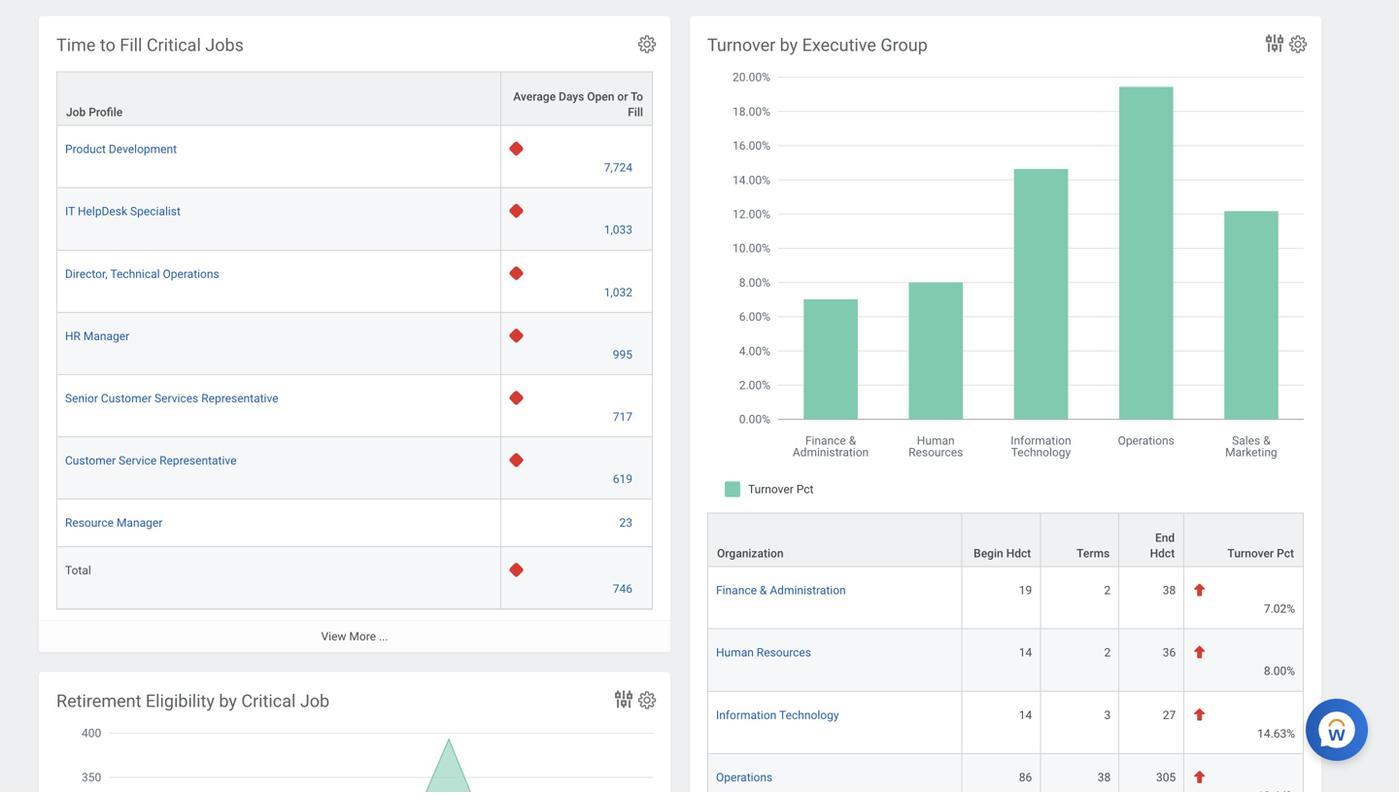 Task type: describe. For each thing, give the bounding box(es) containing it.
1 horizontal spatial by
[[780, 35, 798, 55]]

turnover pct button
[[1185, 514, 1303, 566]]

to
[[631, 90, 643, 104]]

resource manager link
[[65, 512, 163, 530]]

information technology link
[[716, 704, 839, 722]]

total element
[[65, 560, 91, 577]]

human
[[716, 646, 754, 660]]

operations inside the time to fill critical jobs element
[[163, 267, 219, 281]]

critical for jobs
[[147, 35, 201, 55]]

configure and view chart data image
[[1263, 32, 1287, 55]]

0 vertical spatial representative
[[201, 392, 278, 405]]

open
[[587, 90, 615, 104]]

begin hdct button
[[962, 514, 1040, 566]]

organization
[[717, 547, 784, 560]]

configure time to fill critical jobs image
[[637, 34, 658, 55]]

average
[[513, 90, 556, 104]]

administration
[[770, 584, 846, 597]]

0 horizontal spatial by
[[219, 691, 237, 711]]

eligibility
[[146, 691, 215, 711]]

1 vertical spatial customer
[[65, 454, 116, 467]]

619 button
[[613, 471, 636, 487]]

19
[[1019, 584, 1032, 597]]

end hdct button
[[1120, 514, 1184, 566]]

pct
[[1277, 547, 1295, 560]]

1,032
[[604, 286, 633, 299]]

row containing hr manager
[[56, 313, 653, 375]]

it
[[65, 205, 75, 218]]

job profile button
[[57, 73, 501, 125]]

619
[[613, 472, 633, 486]]

1 vertical spatial representative
[[160, 454, 237, 467]]

services
[[155, 392, 199, 405]]

row containing product development
[[56, 126, 653, 188]]

row containing end hdct
[[708, 513, 1304, 567]]

information technology
[[716, 708, 839, 722]]

customer service representative
[[65, 454, 237, 467]]

specialist
[[130, 205, 181, 218]]

&
[[760, 584, 767, 597]]

fill inside average days open or to fill
[[628, 106, 643, 119]]

1,033 button
[[604, 222, 636, 238]]

view more ...
[[321, 630, 388, 644]]

turnover for turnover pct
[[1228, 547, 1274, 560]]

row containing customer service representative
[[56, 437, 653, 500]]

14 for 2
[[1019, 646, 1032, 660]]

human resources link
[[716, 642, 811, 660]]

time
[[56, 35, 96, 55]]

manager for hr manager
[[83, 329, 129, 343]]

critical for job
[[241, 691, 296, 711]]

begin
[[974, 547, 1004, 560]]

it helpdesk specialist
[[65, 205, 181, 218]]

technology
[[779, 708, 839, 722]]

turnover for turnover by executive group
[[708, 35, 776, 55]]

resource
[[65, 516, 114, 530]]

days
[[559, 90, 584, 104]]

director, technical operations
[[65, 267, 219, 281]]

more
[[349, 630, 376, 644]]

jobs
[[205, 35, 244, 55]]

resource manager
[[65, 516, 163, 530]]

senior customer services representative link
[[65, 388, 278, 405]]

end
[[1155, 531, 1175, 545]]

turnover by executive group element
[[690, 16, 1322, 792]]

turnover pct
[[1228, 547, 1295, 560]]

1,033
[[604, 223, 633, 237]]

1,032 button
[[604, 285, 636, 300]]

1 horizontal spatial job
[[300, 691, 330, 711]]

14.63%
[[1258, 727, 1296, 740]]

row containing information technology
[[708, 692, 1304, 754]]

0 vertical spatial 38
[[1163, 584, 1176, 597]]

customer service representative link
[[65, 450, 237, 467]]

717
[[613, 410, 633, 424]]

development
[[109, 142, 177, 156]]

terms button
[[1041, 514, 1119, 566]]

retirement
[[56, 691, 141, 711]]

configure retirement eligibility by critical job image
[[637, 690, 658, 711]]

time to fill critical jobs element
[[39, 16, 671, 652]]

turnover by executive group
[[708, 35, 928, 55]]

manager for resource manager
[[117, 516, 163, 530]]

view more ... link
[[39, 620, 671, 652]]

14 for 3
[[1019, 708, 1032, 722]]

average days open or to fill
[[513, 90, 643, 119]]



Task type: vqa. For each thing, say whether or not it's contained in the screenshot.
Filters within the dropdown button
no



Task type: locate. For each thing, give the bounding box(es) containing it.
1 vertical spatial 2
[[1104, 646, 1111, 660]]

1 horizontal spatial operations
[[716, 771, 773, 784]]

product development
[[65, 142, 177, 156]]

resources
[[757, 646, 811, 660]]

hdct for end hdct
[[1150, 547, 1175, 560]]

1 14 from the top
[[1019, 646, 1032, 660]]

representative right service on the bottom
[[160, 454, 237, 467]]

finance
[[716, 584, 757, 597]]

critical right the eligibility
[[241, 691, 296, 711]]

senior customer services representative
[[65, 392, 278, 405]]

human resources
[[716, 646, 811, 660]]

critical left jobs
[[147, 35, 201, 55]]

1 horizontal spatial turnover
[[1228, 547, 1274, 560]]

2 hdct from the left
[[1150, 547, 1175, 560]]

turnover
[[708, 35, 776, 55], [1228, 547, 1274, 560]]

1 2 from the top
[[1104, 584, 1111, 597]]

23
[[620, 516, 633, 530]]

turnover left pct
[[1228, 547, 1274, 560]]

hr manager
[[65, 329, 129, 343]]

operations link
[[716, 767, 773, 784]]

7.02%
[[1264, 602, 1296, 616]]

product development link
[[65, 139, 177, 156]]

average days open or to fill button
[[502, 73, 652, 125]]

hdct for begin hdct
[[1007, 547, 1031, 560]]

2 2 from the top
[[1104, 646, 1111, 660]]

retirement eligibility by critical job
[[56, 691, 330, 711]]

row containing total
[[56, 547, 653, 610]]

customer right 'senior'
[[101, 392, 152, 405]]

0 horizontal spatial fill
[[120, 35, 142, 55]]

7,724
[[604, 161, 633, 175]]

1 horizontal spatial hdct
[[1150, 547, 1175, 560]]

retirement eligibility by critical job element
[[39, 672, 671, 792]]

0 vertical spatial operations
[[163, 267, 219, 281]]

7,724 button
[[604, 160, 636, 176]]

manager right 'hr' at the top
[[83, 329, 129, 343]]

hdct
[[1007, 547, 1031, 560], [1150, 547, 1175, 560]]

job
[[66, 106, 86, 119], [300, 691, 330, 711]]

operations down "information"
[[716, 771, 773, 784]]

row containing average days open or to fill
[[56, 72, 653, 126]]

0 vertical spatial 14
[[1019, 646, 1032, 660]]

2
[[1104, 584, 1111, 597], [1104, 646, 1111, 660]]

3
[[1104, 708, 1111, 722]]

2 for 38
[[1104, 584, 1111, 597]]

service
[[119, 454, 157, 467]]

0 vertical spatial fill
[[120, 35, 142, 55]]

hr
[[65, 329, 81, 343]]

fill
[[120, 35, 142, 55], [628, 106, 643, 119]]

38 left 305
[[1098, 771, 1111, 784]]

product
[[65, 142, 106, 156]]

profile
[[89, 106, 123, 119]]

1 vertical spatial manager
[[117, 516, 163, 530]]

job left profile
[[66, 106, 86, 119]]

...
[[379, 630, 388, 644]]

row containing it helpdesk specialist
[[56, 188, 653, 251]]

configure turnover by executive group image
[[1288, 34, 1309, 55]]

turnover inside turnover pct popup button
[[1228, 547, 1274, 560]]

end hdct
[[1150, 531, 1175, 560]]

view
[[321, 630, 346, 644]]

0 vertical spatial 2
[[1104, 584, 1111, 597]]

representative right services
[[201, 392, 278, 405]]

hdct right begin on the bottom right
[[1007, 547, 1031, 560]]

1 horizontal spatial 38
[[1163, 584, 1176, 597]]

0 horizontal spatial operations
[[163, 267, 219, 281]]

0 vertical spatial by
[[780, 35, 798, 55]]

1 vertical spatial fill
[[628, 106, 643, 119]]

1 vertical spatial operations
[[716, 771, 773, 784]]

row containing senior customer services representative
[[56, 375, 653, 437]]

row containing finance & administration
[[708, 567, 1304, 629]]

row containing operations
[[708, 754, 1304, 792]]

senior
[[65, 392, 98, 405]]

0 vertical spatial turnover
[[708, 35, 776, 55]]

row containing resource manager
[[56, 500, 653, 547]]

14 down 19
[[1019, 646, 1032, 660]]

1 vertical spatial by
[[219, 691, 237, 711]]

1 vertical spatial turnover
[[1228, 547, 1274, 560]]

job profile
[[66, 106, 123, 119]]

0 horizontal spatial turnover
[[708, 35, 776, 55]]

by
[[780, 35, 798, 55], [219, 691, 237, 711]]

information
[[716, 708, 777, 722]]

0 horizontal spatial 38
[[1098, 771, 1111, 784]]

fill right to at the left of page
[[120, 35, 142, 55]]

1 horizontal spatial critical
[[241, 691, 296, 711]]

0 horizontal spatial hdct
[[1007, 547, 1031, 560]]

746 button
[[613, 581, 636, 597]]

1 hdct from the left
[[1007, 547, 1031, 560]]

305
[[1156, 771, 1176, 784]]

critical
[[147, 35, 201, 55], [241, 691, 296, 711]]

by right the eligibility
[[219, 691, 237, 711]]

36
[[1163, 646, 1176, 660]]

2 for 36
[[1104, 646, 1111, 660]]

operations inside turnover by executive group element
[[716, 771, 773, 784]]

director,
[[65, 267, 108, 281]]

1 vertical spatial 38
[[1098, 771, 1111, 784]]

717 button
[[613, 409, 636, 425]]

2 14 from the top
[[1019, 708, 1032, 722]]

14
[[1019, 646, 1032, 660], [1019, 708, 1032, 722]]

begin hdct
[[974, 547, 1031, 560]]

row
[[56, 72, 653, 126], [56, 126, 653, 188], [56, 188, 653, 251], [56, 251, 653, 313], [56, 313, 653, 375], [56, 375, 653, 437], [56, 437, 653, 500], [56, 500, 653, 547], [708, 513, 1304, 567], [56, 547, 653, 610], [708, 567, 1304, 629], [708, 629, 1304, 692], [708, 692, 1304, 754], [708, 754, 1304, 792]]

director, technical operations link
[[65, 263, 219, 281]]

14 up 86
[[1019, 708, 1032, 722]]

finance & administration
[[716, 584, 846, 597]]

executive
[[802, 35, 877, 55]]

23 button
[[620, 515, 636, 531]]

operations
[[163, 267, 219, 281], [716, 771, 773, 784]]

technical
[[110, 267, 160, 281]]

27
[[1163, 708, 1176, 722]]

customer
[[101, 392, 152, 405], [65, 454, 116, 467]]

2 left 36
[[1104, 646, 1111, 660]]

operations right 'technical'
[[163, 267, 219, 281]]

hdct inside popup button
[[1150, 547, 1175, 560]]

hr manager link
[[65, 325, 129, 343]]

finance & administration link
[[716, 580, 846, 597]]

terms
[[1077, 547, 1110, 560]]

86
[[1019, 771, 1032, 784]]

manager right 'resource'
[[117, 516, 163, 530]]

746
[[613, 582, 633, 596]]

or
[[618, 90, 628, 104]]

1 vertical spatial job
[[300, 691, 330, 711]]

38
[[1163, 584, 1176, 597], [1098, 771, 1111, 784]]

to
[[100, 35, 116, 55]]

0 vertical spatial job
[[66, 106, 86, 119]]

representative
[[201, 392, 278, 405], [160, 454, 237, 467]]

1 vertical spatial critical
[[241, 691, 296, 711]]

job down view
[[300, 691, 330, 711]]

fill down "to" at top
[[628, 106, 643, 119]]

2 down terms
[[1104, 584, 1111, 597]]

0 vertical spatial customer
[[101, 392, 152, 405]]

row containing human resources
[[708, 629, 1304, 692]]

job inside popup button
[[66, 106, 86, 119]]

it helpdesk specialist link
[[65, 201, 181, 218]]

time to fill critical jobs
[[56, 35, 244, 55]]

organization button
[[708, 514, 962, 566]]

0 vertical spatial manager
[[83, 329, 129, 343]]

turnover right configure time to fill critical jobs image
[[708, 35, 776, 55]]

helpdesk
[[78, 205, 127, 218]]

by left executive
[[780, 35, 798, 55]]

38 down 'end hdct'
[[1163, 584, 1176, 597]]

1 vertical spatial 14
[[1019, 708, 1032, 722]]

995
[[613, 348, 633, 361]]

0 horizontal spatial job
[[66, 106, 86, 119]]

0 horizontal spatial critical
[[147, 35, 201, 55]]

row containing director, technical operations
[[56, 251, 653, 313]]

hdct inside popup button
[[1007, 547, 1031, 560]]

customer left service on the bottom
[[65, 454, 116, 467]]

0 vertical spatial critical
[[147, 35, 201, 55]]

1 horizontal spatial fill
[[628, 106, 643, 119]]

configure and view chart data image
[[612, 688, 636, 711]]

group
[[881, 35, 928, 55]]

total
[[65, 564, 91, 577]]

995 button
[[613, 347, 636, 362]]

hdct down end at bottom
[[1150, 547, 1175, 560]]



